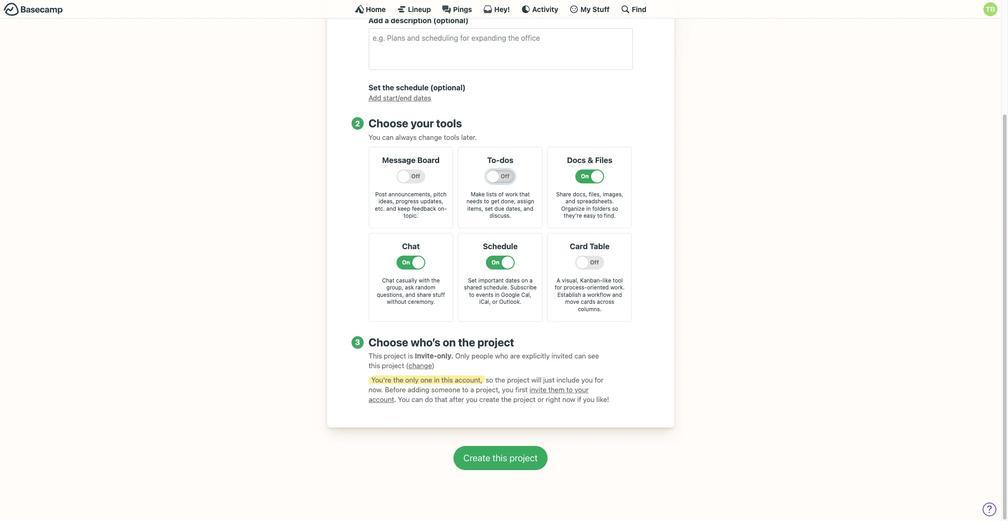 Task type: vqa. For each thing, say whether or not it's contained in the screenshot.


Task type: describe. For each thing, give the bounding box(es) containing it.
you're the only one in this account,
[[372, 376, 483, 384]]

0 vertical spatial you
[[369, 133, 381, 141]]

only
[[406, 376, 419, 384]]

establish
[[558, 292, 581, 298]]

2 vertical spatial in
[[434, 376, 440, 384]]

easy
[[584, 212, 596, 219]]

invite
[[530, 386, 547, 394]]

message board
[[382, 156, 440, 165]]

home
[[366, 5, 386, 13]]

share docs, files, images, and spreadsheets. organize in folders so they're easy to find.
[[556, 191, 624, 219]]

the inside so the project will just include you for now. before adding someone to a project, you first
[[495, 376, 506, 384]]

my stuff
[[581, 5, 610, 13]]

dates inside set the schedule (optional) add start/end dates
[[414, 94, 431, 102]]

my stuff button
[[570, 5, 610, 14]]

a inside so the project will just include you for now. before adding someone to a project, you first
[[471, 386, 474, 394]]

add inside set the schedule (optional) add start/end dates
[[369, 94, 381, 102]]

schedule.
[[484, 284, 509, 291]]

only people who are explicitly invited can see this project (
[[369, 352, 599, 370]]

spreadsheets.
[[577, 198, 614, 205]]

files,
[[589, 191, 602, 198]]

dos
[[500, 156, 514, 165]]

project,
[[476, 386, 500, 394]]

docs
[[567, 156, 586, 165]]

find.
[[604, 212, 616, 219]]

0 vertical spatial change
[[419, 133, 442, 141]]

with
[[419, 277, 430, 284]]

pitch
[[434, 191, 447, 198]]

and inside chat casually with the group, ask random questions, and share stuff without ceremony.
[[406, 292, 415, 298]]

stuff
[[593, 5, 610, 13]]

before
[[385, 386, 406, 394]]

set important dates on a shared schedule. subscribe to events in google cal, ical, or outlook.
[[464, 277, 537, 306]]

so inside so the project will just include you for now. before adding someone to a project, you first
[[486, 376, 493, 384]]

(
[[406, 362, 409, 370]]

share
[[556, 191, 572, 198]]

for inside a visual, kanban-like tool for process-oriented work. establish a workflow and move cards across columns.
[[555, 284, 562, 291]]

are
[[510, 352, 520, 360]]

the inside set the schedule (optional) add start/end dates
[[383, 84, 394, 92]]

account
[[369, 395, 394, 404]]

activity link
[[521, 5, 559, 14]]

post
[[375, 191, 387, 198]]

home link
[[355, 5, 386, 14]]

switch accounts image
[[4, 2, 63, 17]]

who's
[[411, 336, 441, 349]]

the up only
[[458, 336, 475, 349]]

project down first
[[514, 395, 536, 404]]

invited
[[552, 352, 573, 360]]

you're
[[372, 376, 392, 384]]

work
[[506, 191, 518, 198]]

1 horizontal spatial this
[[442, 376, 453, 384]]

choose for choose your tools
[[369, 117, 409, 130]]

1 add from the top
[[369, 16, 383, 25]]

main element
[[0, 0, 1002, 19]]

you up . you can do that after you create the project or right now if you like!
[[502, 386, 514, 394]]

outlook.
[[499, 299, 522, 306]]

always
[[396, 133, 417, 141]]

board
[[418, 156, 440, 165]]

invite them to your account
[[369, 386, 589, 404]]

0 vertical spatial tools
[[436, 117, 462, 130]]

kanban-
[[580, 277, 603, 284]]

.
[[394, 395, 396, 404]]

right
[[546, 395, 561, 404]]

start/end
[[383, 94, 412, 102]]

a inside a visual, kanban-like tool for process-oriented work. establish a workflow and move cards across columns.
[[583, 292, 586, 298]]

updates,
[[421, 198, 443, 205]]

include
[[557, 376, 580, 384]]

organize
[[561, 205, 585, 212]]

schedule
[[483, 242, 518, 251]]

account,
[[455, 376, 483, 384]]

find
[[632, 5, 647, 13]]

or inside 'set important dates on a shared schedule. subscribe to events in google cal, ical, or outlook.'
[[493, 299, 498, 306]]

cards
[[581, 299, 596, 306]]

first
[[516, 386, 528, 394]]

card
[[570, 242, 588, 251]]

that for do
[[435, 395, 448, 404]]

like!
[[597, 395, 609, 404]]

explicitly
[[522, 352, 550, 360]]

see
[[588, 352, 599, 360]]

1 horizontal spatial can
[[412, 395, 423, 404]]

card table
[[570, 242, 610, 251]]

the up before
[[393, 376, 404, 384]]

the right create at bottom
[[501, 395, 512, 404]]

on inside 'set important dates on a shared schedule. subscribe to events in google cal, ical, or outlook.'
[[522, 277, 528, 284]]

2
[[355, 119, 360, 128]]

someone
[[431, 386, 461, 394]]

1 vertical spatial or
[[538, 395, 544, 404]]

who
[[495, 352, 509, 360]]

so inside share docs, files, images, and spreadsheets. organize in folders so they're easy to find.
[[612, 205, 619, 212]]

docs & files
[[567, 156, 613, 165]]

3
[[355, 338, 360, 347]]

&
[[588, 156, 594, 165]]

get
[[491, 198, 500, 205]]

find button
[[621, 5, 647, 14]]

to inside invite them to your account
[[567, 386, 573, 394]]

schedule
[[396, 84, 429, 92]]

my
[[581, 5, 591, 13]]

you can always change tools later.
[[369, 133, 477, 141]]

and inside post announcements, pitch ideas, progress updates, etc. and keep feedback on- topic.
[[387, 205, 396, 212]]

a inside 'set important dates on a shared schedule. subscribe to events in google cal, ical, or outlook.'
[[530, 277, 533, 284]]

only
[[455, 352, 470, 360]]

if
[[578, 395, 582, 404]]

now.
[[369, 386, 383, 394]]

docs,
[[573, 191, 588, 198]]



Task type: locate. For each thing, give the bounding box(es) containing it.
add down "home"
[[369, 16, 383, 25]]

is
[[408, 352, 413, 360]]

this down "this"
[[369, 362, 380, 370]]

1 horizontal spatial set
[[468, 277, 477, 284]]

(optional) for set the schedule (optional) add start/end dates
[[431, 84, 466, 92]]

1 vertical spatial so
[[486, 376, 493, 384]]

etc.
[[375, 205, 385, 212]]

a visual, kanban-like tool for process-oriented work. establish a workflow and move cards across columns.
[[555, 277, 625, 313]]

discuss.
[[490, 212, 511, 219]]

project left (
[[382, 362, 404, 370]]

0 horizontal spatial for
[[555, 284, 562, 291]]

(optional) down pings popup button at the top left
[[434, 16, 469, 25]]

files
[[595, 156, 613, 165]]

2 choose from the top
[[369, 336, 409, 349]]

choose up always on the left of page
[[369, 117, 409, 130]]

. you can do that after you create the project or right now if you like!
[[394, 395, 609, 404]]

can inside only people who are explicitly invited can see this project (
[[575, 352, 586, 360]]

do
[[425, 395, 433, 404]]

add
[[369, 16, 383, 25], [369, 94, 381, 102]]

to inside 'set important dates on a shared schedule. subscribe to events in google cal, ical, or outlook.'
[[469, 292, 475, 298]]

choose up "this"
[[369, 336, 409, 349]]

1 vertical spatial choose
[[369, 336, 409, 349]]

1 vertical spatial your
[[575, 386, 589, 394]]

0 vertical spatial or
[[493, 299, 498, 306]]

you
[[369, 133, 381, 141], [398, 395, 410, 404]]

0 vertical spatial that
[[520, 191, 530, 198]]

add left start/end
[[369, 94, 381, 102]]

set for the
[[369, 84, 381, 92]]

this
[[369, 352, 382, 360]]

you right '.'
[[398, 395, 410, 404]]

and down ask at the bottom of the page
[[406, 292, 415, 298]]

pings button
[[442, 5, 472, 14]]

oriented
[[587, 284, 609, 291]]

0 horizontal spatial or
[[493, 299, 498, 306]]

to inside share docs, files, images, and spreadsheets. organize in folders so they're easy to find.
[[598, 212, 603, 219]]

in right one
[[434, 376, 440, 384]]

to down account,
[[462, 386, 469, 394]]

chat casually with the group, ask random questions, and share stuff without ceremony.
[[377, 277, 445, 306]]

set inside set the schedule (optional) add start/end dates
[[369, 84, 381, 92]]

add start/end dates link
[[369, 94, 431, 102]]

lineup link
[[397, 5, 431, 14]]

add a description (optional)
[[369, 16, 469, 25]]

events
[[476, 292, 494, 298]]

to down shared
[[469, 292, 475, 298]]

project inside only people who are explicitly invited can see this project (
[[382, 362, 404, 370]]

change down choose your tools
[[419, 133, 442, 141]]

dates down schedule
[[414, 94, 431, 102]]

0 horizontal spatial you
[[369, 133, 381, 141]]

0 vertical spatial add
[[369, 16, 383, 25]]

and inside a visual, kanban-like tool for process-oriented work. establish a workflow and move cards across columns.
[[613, 292, 622, 298]]

like
[[603, 277, 612, 284]]

feedback
[[412, 205, 436, 212]]

change down "invite-"
[[409, 362, 432, 370]]

0 vertical spatial your
[[411, 117, 434, 130]]

a
[[557, 277, 561, 284]]

and
[[566, 198, 576, 205], [387, 205, 396, 212], [524, 205, 534, 212], [406, 292, 415, 298], [613, 292, 622, 298]]

0 horizontal spatial your
[[411, 117, 434, 130]]

0 vertical spatial this
[[369, 362, 380, 370]]

0 vertical spatial choose
[[369, 117, 409, 130]]

lineup
[[408, 5, 431, 13]]

stuff
[[433, 292, 445, 298]]

1 vertical spatial this
[[442, 376, 453, 384]]

lists
[[487, 191, 497, 198]]

0 horizontal spatial in
[[434, 376, 440, 384]]

project left is
[[384, 352, 406, 360]]

you right the after
[[466, 395, 478, 404]]

a
[[385, 16, 389, 25], [530, 277, 533, 284], [583, 292, 586, 298], [471, 386, 474, 394]]

ceremony.
[[408, 299, 435, 306]]

to up set
[[484, 198, 490, 205]]

on up only.
[[443, 336, 456, 349]]

a down account,
[[471, 386, 474, 394]]

1 vertical spatial you
[[398, 395, 410, 404]]

in
[[587, 205, 591, 212], [495, 292, 500, 298], [434, 376, 440, 384]]

description
[[391, 16, 432, 25]]

2 add from the top
[[369, 94, 381, 102]]

dates inside 'set important dates on a shared schedule. subscribe to events in google cal, ical, or outlook.'
[[506, 277, 520, 284]]

google
[[501, 292, 520, 298]]

across
[[597, 299, 615, 306]]

later.
[[461, 133, 477, 141]]

the right the with
[[432, 277, 440, 284]]

1 vertical spatial change
[[409, 362, 432, 370]]

0 horizontal spatial so
[[486, 376, 493, 384]]

choose for choose who's on the project
[[369, 336, 409, 349]]

tools left later.
[[444, 133, 460, 141]]

or down invite on the right
[[538, 395, 544, 404]]

project up who
[[478, 336, 514, 349]]

to inside so the project will just include you for now. before adding someone to a project, you first
[[462, 386, 469, 394]]

1 horizontal spatial for
[[595, 376, 604, 384]]

your
[[411, 117, 434, 130], [575, 386, 589, 394]]

the up project,
[[495, 376, 506, 384]]

0 horizontal spatial this
[[369, 362, 380, 370]]

and up organize on the right top of the page
[[566, 198, 576, 205]]

your up you can always change tools later.
[[411, 117, 434, 130]]

share
[[417, 292, 431, 298]]

you left always on the left of page
[[369, 133, 381, 141]]

the up start/end
[[383, 84, 394, 92]]

for inside so the project will just include you for now. before adding someone to a project, you first
[[595, 376, 604, 384]]

make lists of work that needs to get done, assign items, set due dates, and discuss.
[[467, 191, 534, 219]]

1 vertical spatial add
[[369, 94, 381, 102]]

(optional) for add a description (optional)
[[434, 16, 469, 25]]

due
[[495, 205, 505, 212]]

change )
[[409, 362, 435, 370]]

1 horizontal spatial on
[[522, 277, 528, 284]]

1 horizontal spatial so
[[612, 205, 619, 212]]

this project is invite-only.
[[369, 352, 454, 360]]

in up easy
[[587, 205, 591, 212]]

or right ical,
[[493, 299, 498, 306]]

tools
[[436, 117, 462, 130], [444, 133, 460, 141]]

activity
[[533, 5, 559, 13]]

ical,
[[479, 299, 491, 306]]

1 horizontal spatial in
[[495, 292, 500, 298]]

and down work.
[[613, 292, 622, 298]]

0 horizontal spatial that
[[435, 395, 448, 404]]

that up assign
[[520, 191, 530, 198]]

chat up group,
[[382, 277, 395, 284]]

chat down topic.
[[402, 242, 420, 251]]

1 vertical spatial can
[[575, 352, 586, 360]]

invite-
[[415, 352, 437, 360]]

invite them to your account link
[[369, 386, 589, 404]]

can down adding
[[412, 395, 423, 404]]

1 horizontal spatial chat
[[402, 242, 420, 251]]

1 vertical spatial for
[[595, 376, 604, 384]]

and inside share docs, files, images, and spreadsheets. organize in folders so they're easy to find.
[[566, 198, 576, 205]]

images,
[[603, 191, 624, 198]]

(optional) right schedule
[[431, 84, 466, 92]]

project up first
[[507, 376, 530, 384]]

this inside only people who are explicitly invited can see this project (
[[369, 362, 380, 370]]

progress
[[396, 198, 419, 205]]

0 vertical spatial chat
[[402, 242, 420, 251]]

0 horizontal spatial chat
[[382, 277, 395, 284]]

for up like!
[[595, 376, 604, 384]]

1 horizontal spatial that
[[520, 191, 530, 198]]

and inside make lists of work that needs to get done, assign items, set due dates, and discuss.
[[524, 205, 534, 212]]

chat inside chat casually with the group, ask random questions, and share stuff without ceremony.
[[382, 277, 395, 284]]

1 horizontal spatial dates
[[506, 277, 520, 284]]

0 horizontal spatial dates
[[414, 94, 431, 102]]

None submit
[[454, 446, 548, 470]]

can left see
[[575, 352, 586, 360]]

important
[[479, 277, 504, 284]]

1 horizontal spatial you
[[398, 395, 410, 404]]

on up subscribe
[[522, 277, 528, 284]]

a down "home"
[[385, 16, 389, 25]]

can left always on the left of page
[[382, 133, 394, 141]]

in down schedule.
[[495, 292, 500, 298]]

work.
[[611, 284, 625, 291]]

a up cards
[[583, 292, 586, 298]]

1 vertical spatial in
[[495, 292, 500, 298]]

0 horizontal spatial can
[[382, 133, 394, 141]]

done,
[[501, 198, 516, 205]]

change link
[[409, 362, 432, 370]]

1 vertical spatial on
[[443, 336, 456, 349]]

chat for chat
[[402, 242, 420, 251]]

2 horizontal spatial can
[[575, 352, 586, 360]]

hey! button
[[483, 5, 510, 14]]

dates up subscribe
[[506, 277, 520, 284]]

0 horizontal spatial set
[[369, 84, 381, 92]]

people
[[472, 352, 493, 360]]

needs
[[467, 198, 483, 205]]

to-dos
[[488, 156, 514, 165]]

your inside invite them to your account
[[575, 386, 589, 394]]

to-
[[488, 156, 500, 165]]

choose who's on the project
[[369, 336, 514, 349]]

that for work
[[520, 191, 530, 198]]

1 vertical spatial chat
[[382, 277, 395, 284]]

will
[[532, 376, 542, 384]]

0 vertical spatial for
[[555, 284, 562, 291]]

set inside 'set important dates on a shared schedule. subscribe to events in google cal, ical, or outlook.'
[[468, 277, 477, 284]]

for down "a"
[[555, 284, 562, 291]]

to
[[484, 198, 490, 205], [598, 212, 603, 219], [469, 292, 475, 298], [462, 386, 469, 394], [567, 386, 573, 394]]

0 vertical spatial dates
[[414, 94, 431, 102]]

set up shared
[[468, 277, 477, 284]]

that inside make lists of work that needs to get done, assign items, set due dates, and discuss.
[[520, 191, 530, 198]]

tools up later.
[[436, 117, 462, 130]]

you right if
[[583, 395, 595, 404]]

1 horizontal spatial your
[[575, 386, 589, 394]]

0 vertical spatial in
[[587, 205, 591, 212]]

you right include
[[582, 376, 593, 384]]

1 vertical spatial set
[[468, 277, 477, 284]]

assign
[[518, 198, 534, 205]]

subscribe
[[511, 284, 537, 291]]

chat
[[402, 242, 420, 251], [382, 277, 395, 284]]

1 horizontal spatial or
[[538, 395, 544, 404]]

to down folders
[[598, 212, 603, 219]]

announcements,
[[389, 191, 432, 198]]

project inside so the project will just include you for now. before adding someone to a project, you first
[[507, 376, 530, 384]]

so up find.
[[612, 205, 619, 212]]

folders
[[593, 205, 611, 212]]

they're
[[564, 212, 582, 219]]

0 vertical spatial (optional)
[[434, 16, 469, 25]]

message
[[382, 156, 416, 165]]

0 vertical spatial can
[[382, 133, 394, 141]]

1 vertical spatial that
[[435, 395, 448, 404]]

questions,
[[377, 292, 404, 298]]

your up if
[[575, 386, 589, 394]]

move
[[566, 299, 580, 306]]

in inside 'set important dates on a shared schedule. subscribe to events in google cal, ical, or outlook.'
[[495, 292, 500, 298]]

and down ideas,
[[387, 205, 396, 212]]

the
[[383, 84, 394, 92], [432, 277, 440, 284], [458, 336, 475, 349], [393, 376, 404, 384], [495, 376, 506, 384], [501, 395, 512, 404]]

this up someone
[[442, 376, 453, 384]]

1 choose from the top
[[369, 117, 409, 130]]

set up add start/end dates link in the left of the page
[[369, 84, 381, 92]]

set the schedule (optional) add start/end dates
[[369, 84, 466, 102]]

Add a description (optional) text field
[[369, 28, 633, 70]]

in inside share docs, files, images, and spreadsheets. organize in folders so they're easy to find.
[[587, 205, 591, 212]]

process-
[[564, 284, 587, 291]]

0 horizontal spatial on
[[443, 336, 456, 349]]

chat for chat casually with the group, ask random questions, and share stuff without ceremony.
[[382, 277, 395, 284]]

ask
[[405, 284, 414, 291]]

a up subscribe
[[530, 277, 533, 284]]

1 vertical spatial (optional)
[[431, 84, 466, 92]]

2 horizontal spatial in
[[587, 205, 591, 212]]

tim burton image
[[984, 2, 998, 16]]

the inside chat casually with the group, ask random questions, and share stuff without ceremony.
[[432, 277, 440, 284]]

just
[[544, 376, 555, 384]]

so up project,
[[486, 376, 493, 384]]

keep
[[398, 205, 411, 212]]

(optional) inside set the schedule (optional) add start/end dates
[[431, 84, 466, 92]]

that
[[520, 191, 530, 198], [435, 395, 448, 404]]

0 vertical spatial on
[[522, 277, 528, 284]]

2 vertical spatial can
[[412, 395, 423, 404]]

dates
[[414, 94, 431, 102], [506, 277, 520, 284]]

to up now
[[567, 386, 573, 394]]

casually
[[396, 277, 417, 284]]

that down someone
[[435, 395, 448, 404]]

0 vertical spatial so
[[612, 205, 619, 212]]

items,
[[468, 205, 483, 212]]

post announcements, pitch ideas, progress updates, etc. and keep feedback on- topic.
[[375, 191, 447, 219]]

and down assign
[[524, 205, 534, 212]]

group,
[[387, 284, 404, 291]]

set for important
[[468, 277, 477, 284]]

1 vertical spatial dates
[[506, 277, 520, 284]]

ideas,
[[379, 198, 394, 205]]

0 vertical spatial set
[[369, 84, 381, 92]]

to inside make lists of work that needs to get done, assign items, set due dates, and discuss.
[[484, 198, 490, 205]]

1 vertical spatial tools
[[444, 133, 460, 141]]



